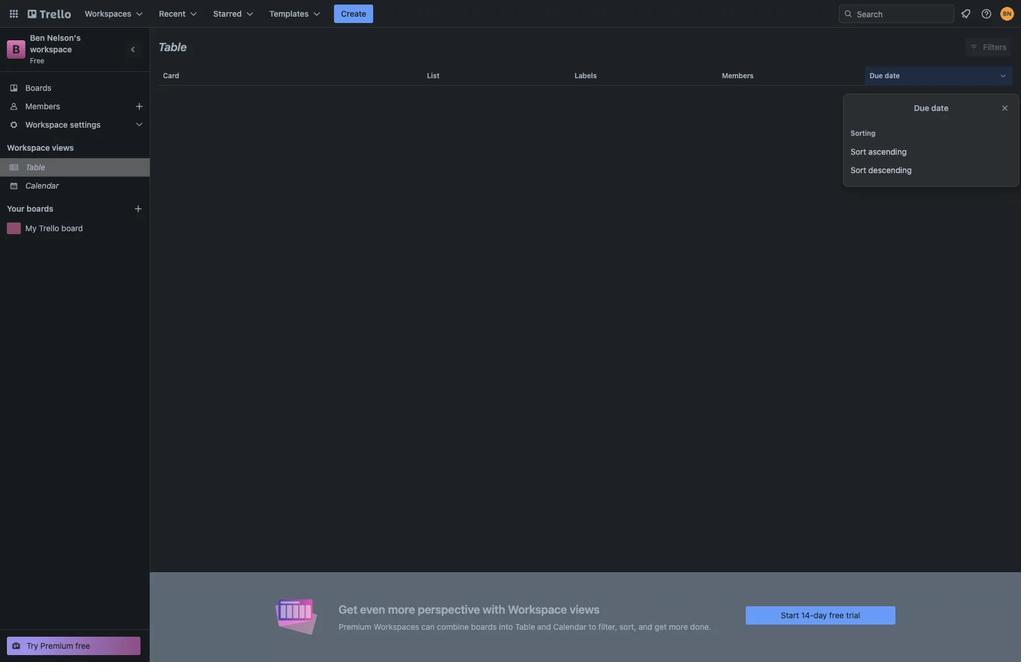 Task type: vqa. For each thing, say whether or not it's contained in the screenshot.
Click to unstar this board. It will be removed from your starred list. image "Design Huddle"
no



Task type: describe. For each thing, give the bounding box(es) containing it.
workspace settings
[[25, 120, 101, 130]]

filter,
[[598, 622, 617, 632]]

b link
[[7, 40, 25, 59]]

b
[[12, 43, 20, 56]]

try premium free button
[[7, 638, 141, 656]]

ben nelson (bennelson96) image
[[1000, 7, 1014, 21]]

1 horizontal spatial due date
[[914, 103, 949, 113]]

ascending
[[868, 147, 907, 157]]

premium inside button
[[40, 642, 73, 651]]

premium inside get even more perspective with workspace views premium workspaces can combine boards into table and calendar to filter, sort, and get more done.
[[339, 622, 371, 632]]

boards inside get even more perspective with workspace views premium workspaces can combine boards into table and calendar to filter, sort, and get more done.
[[471, 622, 497, 632]]

table inside get even more perspective with workspace views premium workspaces can combine boards into table and calendar to filter, sort, and get more done.
[[515, 622, 535, 632]]

members button
[[717, 62, 865, 90]]

sort ascending button
[[844, 143, 1019, 161]]

starred
[[213, 9, 242, 18]]

to
[[589, 622, 596, 632]]

with
[[483, 603, 505, 617]]

row inside table
[[158, 62, 1012, 90]]

into
[[499, 622, 513, 632]]

workspace for workspace settings
[[25, 120, 68, 130]]

table containing card
[[150, 62, 1021, 663]]

due date inside button
[[870, 71, 900, 80]]

create button
[[334, 5, 373, 23]]

date inside button
[[885, 71, 900, 80]]

sort,
[[619, 622, 636, 632]]

workspace
[[30, 44, 72, 54]]

back to home image
[[28, 5, 71, 23]]

1 horizontal spatial table
[[158, 40, 187, 54]]

day
[[814, 611, 827, 621]]

workspaces button
[[78, 5, 150, 23]]

even
[[360, 603, 385, 617]]

sort descending
[[851, 165, 912, 175]]

done.
[[690, 622, 711, 632]]

workspace navigation collapse icon image
[[126, 41, 142, 58]]

perspective
[[418, 603, 480, 617]]

card button
[[158, 62, 422, 90]]

0 horizontal spatial views
[[52, 143, 74, 153]]

create
[[341, 9, 366, 18]]

filters
[[983, 42, 1007, 52]]

labels button
[[570, 62, 717, 90]]

0 notifications image
[[959, 7, 973, 21]]

primary element
[[0, 0, 1021, 28]]

recent
[[159, 9, 186, 18]]

templates button
[[262, 5, 327, 23]]

ben nelson's workspace link
[[30, 33, 83, 54]]

due inside button
[[870, 71, 883, 80]]

add board image
[[134, 204, 143, 214]]

sort for sort descending
[[851, 165, 866, 175]]

workspace for workspace views
[[7, 143, 50, 153]]

try premium free
[[26, 642, 90, 651]]

your
[[7, 204, 24, 214]]

open information menu image
[[981, 8, 992, 20]]

sort for sort ascending
[[851, 147, 866, 157]]

list button
[[422, 62, 570, 90]]

workspace inside get even more perspective with workspace views premium workspaces can combine boards into table and calendar to filter, sort, and get more done.
[[508, 603, 567, 617]]

card
[[163, 71, 179, 80]]

descending
[[868, 165, 912, 175]]

Table text field
[[158, 36, 187, 58]]

0 vertical spatial calendar
[[25, 181, 59, 191]]

0 horizontal spatial more
[[388, 603, 415, 617]]

workspaces inside get even more perspective with workspace views premium workspaces can combine boards into table and calendar to filter, sort, and get more done.
[[374, 622, 419, 632]]



Task type: locate. For each thing, give the bounding box(es) containing it.
0 vertical spatial workspaces
[[85, 9, 131, 18]]

trial
[[846, 611, 860, 621]]

0 horizontal spatial workspaces
[[85, 9, 131, 18]]

0 vertical spatial premium
[[339, 622, 371, 632]]

2 vertical spatial workspace
[[508, 603, 567, 617]]

starred button
[[206, 5, 260, 23]]

views up to
[[570, 603, 600, 617]]

your boards
[[7, 204, 53, 214]]

more right get
[[669, 622, 688, 632]]

sort descending button
[[844, 161, 1019, 180]]

templates
[[269, 9, 309, 18]]

1 vertical spatial free
[[75, 642, 90, 651]]

table down workspace views
[[25, 162, 45, 172]]

0 vertical spatial members
[[722, 71, 754, 80]]

sort down sorting
[[851, 147, 866, 157]]

premium right the try
[[40, 642, 73, 651]]

calendar inside get even more perspective with workspace views premium workspaces can combine boards into table and calendar to filter, sort, and get more done.
[[553, 622, 587, 632]]

free
[[30, 56, 44, 65]]

workspace up into
[[508, 603, 567, 617]]

1 and from the left
[[537, 622, 551, 632]]

1 horizontal spatial due
[[914, 103, 929, 113]]

workspaces inside workspaces dropdown button
[[85, 9, 131, 18]]

1 vertical spatial due
[[914, 103, 929, 113]]

0 horizontal spatial premium
[[40, 642, 73, 651]]

workspace inside dropdown button
[[25, 120, 68, 130]]

my
[[25, 223, 37, 233]]

0 horizontal spatial table
[[25, 162, 45, 172]]

list
[[427, 71, 440, 80]]

1 horizontal spatial calendar
[[553, 622, 587, 632]]

boards down 'with'
[[471, 622, 497, 632]]

board
[[61, 223, 83, 233]]

row
[[158, 62, 1012, 90]]

settings
[[70, 120, 101, 130]]

views
[[52, 143, 74, 153], [570, 603, 600, 617]]

0 horizontal spatial free
[[75, 642, 90, 651]]

14-
[[801, 611, 814, 621]]

my trello board link
[[25, 223, 143, 234]]

free
[[829, 611, 844, 621], [75, 642, 90, 651]]

2 vertical spatial table
[[515, 622, 535, 632]]

1 horizontal spatial more
[[669, 622, 688, 632]]

0 vertical spatial date
[[885, 71, 900, 80]]

due
[[870, 71, 883, 80], [914, 103, 929, 113]]

Search field
[[853, 5, 954, 22]]

labels
[[575, 71, 597, 80]]

1 horizontal spatial free
[[829, 611, 844, 621]]

workspace up workspace views
[[25, 120, 68, 130]]

1 vertical spatial boards
[[471, 622, 497, 632]]

members
[[722, 71, 754, 80], [25, 101, 60, 111]]

0 vertical spatial boards
[[27, 204, 53, 214]]

1 vertical spatial premium
[[40, 642, 73, 651]]

start 14-day free trial link
[[746, 607, 895, 625]]

boards link
[[0, 79, 150, 97]]

my trello board
[[25, 223, 83, 233]]

calendar up your boards
[[25, 181, 59, 191]]

0 horizontal spatial boards
[[27, 204, 53, 214]]

workspace
[[25, 120, 68, 130], [7, 143, 50, 153], [508, 603, 567, 617]]

boards
[[25, 83, 51, 93]]

0 horizontal spatial due
[[870, 71, 883, 80]]

close popover image
[[1000, 104, 1010, 113]]

ben nelson's workspace free
[[30, 33, 83, 65]]

sort ascending
[[851, 147, 907, 157]]

1 horizontal spatial boards
[[471, 622, 497, 632]]

1 vertical spatial date
[[931, 103, 949, 113]]

sort down sort ascending
[[851, 165, 866, 175]]

0 horizontal spatial date
[[885, 71, 900, 80]]

sort inside sort ascending button
[[851, 147, 866, 157]]

1 vertical spatial workspaces
[[374, 622, 419, 632]]

free right day at the right bottom
[[829, 611, 844, 621]]

filters button
[[966, 38, 1010, 56]]

1 horizontal spatial premium
[[339, 622, 371, 632]]

due date
[[870, 71, 900, 80], [914, 103, 949, 113]]

recent button
[[152, 5, 204, 23]]

views down workspace settings
[[52, 143, 74, 153]]

free inside start 14-day free trial link
[[829, 611, 844, 621]]

1 horizontal spatial workspaces
[[374, 622, 419, 632]]

1 vertical spatial workspace
[[7, 143, 50, 153]]

more right even
[[388, 603, 415, 617]]

more
[[388, 603, 415, 617], [669, 622, 688, 632]]

combine
[[437, 622, 469, 632]]

nelson's
[[47, 33, 81, 43]]

sort inside sort descending button
[[851, 165, 866, 175]]

due date column header
[[865, 62, 1012, 90]]

workspaces
[[85, 9, 131, 18], [374, 622, 419, 632]]

1 vertical spatial views
[[570, 603, 600, 617]]

calendar
[[25, 181, 59, 191], [553, 622, 587, 632]]

free inside try premium free button
[[75, 642, 90, 651]]

1 vertical spatial calendar
[[553, 622, 587, 632]]

0 vertical spatial sort
[[851, 147, 866, 157]]

premium
[[339, 622, 371, 632], [40, 642, 73, 651]]

2 sort from the top
[[851, 165, 866, 175]]

1 horizontal spatial and
[[639, 622, 652, 632]]

0 vertical spatial views
[[52, 143, 74, 153]]

calendar left to
[[553, 622, 587, 632]]

workspace down workspace settings
[[7, 143, 50, 153]]

1 vertical spatial more
[[669, 622, 688, 632]]

get
[[339, 603, 358, 617]]

workspace views
[[7, 143, 74, 153]]

members link
[[0, 97, 150, 116]]

sort
[[851, 147, 866, 157], [851, 165, 866, 175]]

1 horizontal spatial members
[[722, 71, 754, 80]]

0 vertical spatial free
[[829, 611, 844, 621]]

1 vertical spatial members
[[25, 101, 60, 111]]

get
[[655, 622, 667, 632]]

2 horizontal spatial table
[[515, 622, 535, 632]]

and left get
[[639, 622, 652, 632]]

search image
[[844, 9, 853, 18]]

1 vertical spatial due date
[[914, 103, 949, 113]]

try
[[26, 642, 38, 651]]

0 vertical spatial due date
[[870, 71, 900, 80]]

table
[[158, 40, 187, 54], [25, 162, 45, 172], [515, 622, 535, 632]]

sorting
[[851, 129, 876, 138]]

boards
[[27, 204, 53, 214], [471, 622, 497, 632]]

trello
[[39, 223, 59, 233]]

ben
[[30, 33, 45, 43]]

table up card
[[158, 40, 187, 54]]

premium down get
[[339, 622, 371, 632]]

workspaces down even
[[374, 622, 419, 632]]

and
[[537, 622, 551, 632], [639, 622, 652, 632]]

table
[[150, 62, 1021, 663]]

can
[[421, 622, 435, 632]]

0 horizontal spatial members
[[25, 101, 60, 111]]

0 vertical spatial due
[[870, 71, 883, 80]]

1 horizontal spatial views
[[570, 603, 600, 617]]

your boards with 1 items element
[[7, 202, 116, 216]]

start
[[781, 611, 799, 621]]

0 vertical spatial workspace
[[25, 120, 68, 130]]

workspaces up the workspace navigation collapse icon
[[85, 9, 131, 18]]

2 and from the left
[[639, 622, 652, 632]]

0 horizontal spatial and
[[537, 622, 551, 632]]

1 horizontal spatial date
[[931, 103, 949, 113]]

get even more perspective with workspace views premium workspaces can combine boards into table and calendar to filter, sort, and get more done.
[[339, 603, 711, 632]]

due date button
[[865, 62, 1012, 90]]

free right the try
[[75, 642, 90, 651]]

1 sort from the top
[[851, 147, 866, 157]]

1 vertical spatial sort
[[851, 165, 866, 175]]

date
[[885, 71, 900, 80], [931, 103, 949, 113]]

0 horizontal spatial calendar
[[25, 181, 59, 191]]

members inside button
[[722, 71, 754, 80]]

calendar link
[[25, 180, 143, 192]]

1 vertical spatial table
[[25, 162, 45, 172]]

boards up my
[[27, 204, 53, 214]]

views inside get even more perspective with workspace views premium workspaces can combine boards into table and calendar to filter, sort, and get more done.
[[570, 603, 600, 617]]

row containing card
[[158, 62, 1012, 90]]

0 vertical spatial more
[[388, 603, 415, 617]]

and right into
[[537, 622, 551, 632]]

start 14-day free trial
[[781, 611, 860, 621]]

workspace settings button
[[0, 116, 150, 134]]

table right into
[[515, 622, 535, 632]]

table link
[[25, 162, 143, 173]]

0 vertical spatial table
[[158, 40, 187, 54]]

0 horizontal spatial due date
[[870, 71, 900, 80]]



